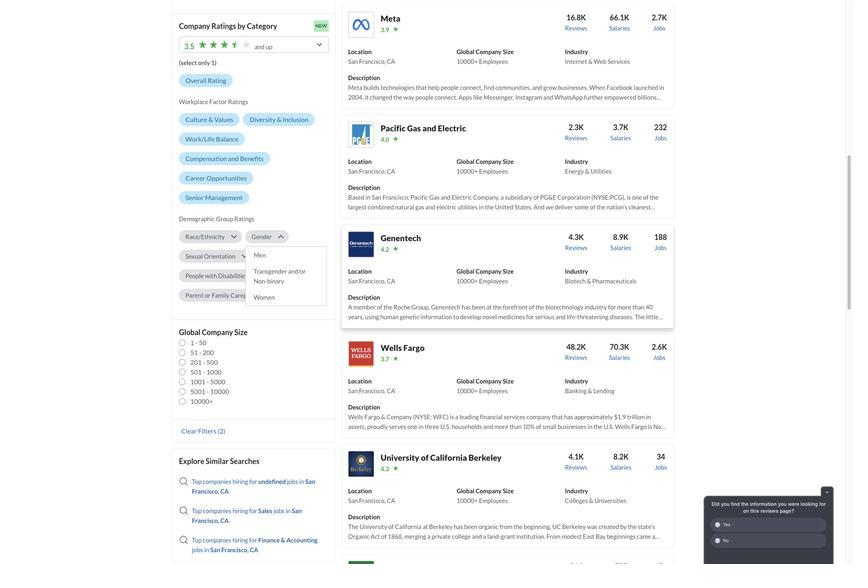 Task type: locate. For each thing, give the bounding box(es) containing it.
people down that
[[416, 94, 434, 101]]

5 description from the top
[[348, 514, 380, 521]]

san inside 'top companies hiring for finance & accounting jobs in san francisco, ca'
[[210, 547, 220, 554]]

reviews down 2.3k
[[565, 134, 588, 142]]

4 industry from the top
[[565, 378, 589, 385]]

university of california berkeley image
[[348, 451, 374, 477]]

description for wells fargo
[[348, 404, 380, 411]]

ratings left by
[[212, 22, 236, 30]]

34 jobs
[[655, 453, 667, 471]]

3 location san francisco, ca from the top
[[348, 268, 395, 285]]

1 global company size 10000+ employees from the top
[[457, 48, 514, 65]]

category
[[247, 22, 277, 30]]

8.2k
[[614, 453, 629, 461]]

0 vertical spatial meta
[[381, 13, 401, 23]]

& left 'lending'
[[588, 387, 593, 395]]

0 horizontal spatial find
[[484, 84, 495, 91]]

- for 5001
[[207, 388, 209, 396]]

by
[[238, 22, 246, 30]]

size for meta
[[503, 48, 514, 55]]

company for pacific gas and electric
[[476, 158, 502, 165]]

5 employees from the top
[[479, 497, 508, 505]]

industry inside industry biotech & pharmaceuticals
[[565, 268, 589, 275]]

2 vertical spatial top
[[192, 537, 202, 544]]

salaries for wells fargo
[[609, 354, 630, 361]]

industry inside industry energy & utilities
[[565, 158, 589, 165]]

location san francisco, ca for university of california berkeley
[[348, 488, 395, 505]]

company for wells fargo
[[476, 378, 502, 385]]

reviews down 4.1k
[[565, 464, 588, 471]]

location
[[348, 48, 372, 55], [348, 158, 372, 165], [348, 268, 372, 275], [348, 378, 372, 385], [348, 488, 372, 495]]

for for top companies hiring for undefined jobs in
[[249, 478, 257, 485]]

location down genentech image
[[348, 268, 372, 275]]

industry up biotech
[[565, 268, 589, 275]]

& left values
[[209, 116, 213, 123]]

232 jobs
[[655, 123, 667, 142]]

san francisco, ca for undefined
[[192, 478, 315, 495]]

2 horizontal spatial meta
[[412, 103, 426, 111]]

0 vertical spatial jobs
[[287, 478, 298, 485]]

1 horizontal spatial people
[[441, 84, 459, 91]]

biotech
[[565, 278, 586, 285]]

&
[[589, 58, 593, 65], [209, 116, 213, 123], [277, 116, 282, 123], [585, 168, 590, 175], [587, 278, 591, 285], [588, 387, 593, 395], [589, 497, 594, 505], [281, 537, 285, 544]]

5 global company size 10000+ employees from the top
[[457, 488, 514, 505]]

66.1k
[[610, 13, 630, 22]]

jobs down 232 at the right
[[655, 134, 667, 142]]

1 top from the top
[[192, 478, 202, 485]]

- down '1001 - 5000'
[[207, 388, 209, 396]]

employees for university of california berkeley
[[479, 497, 508, 505]]

location san francisco, ca for wells fargo
[[348, 378, 395, 395]]

1 vertical spatial find
[[731, 502, 740, 507]]

jobs inside 2.6k jobs
[[654, 354, 666, 361]]

2 vertical spatial jobs
[[192, 547, 203, 554]]

like down 'further'
[[588, 103, 597, 111]]

industry inside industry internet & web services
[[565, 48, 589, 55]]

1 horizontal spatial find
[[731, 502, 740, 507]]

- left 5000
[[207, 378, 209, 386]]

industry inside industry banking & lending
[[565, 378, 589, 385]]

industry for pacific gas and electric
[[565, 158, 589, 165]]

san
[[348, 58, 358, 65], [348, 168, 358, 175], [348, 278, 358, 285], [348, 387, 358, 395], [306, 478, 315, 485], [348, 497, 358, 505], [292, 507, 302, 515], [210, 547, 220, 554]]

- for 1
[[195, 339, 198, 347]]

for
[[249, 478, 257, 485], [820, 502, 826, 507], [249, 507, 257, 515], [249, 537, 257, 544]]

1 companies from the top
[[203, 478, 232, 485]]

location san francisco, ca
[[348, 48, 395, 65], [348, 158, 395, 175], [348, 268, 395, 285], [348, 378, 395, 395], [348, 488, 395, 505]]

for inside 'top companies hiring for finance & accounting jobs in san francisco, ca'
[[249, 537, 257, 544]]

0 vertical spatial find
[[484, 84, 495, 91]]

1 vertical spatial people
[[416, 94, 434, 101]]

binary
[[267, 278, 284, 285]]

location san francisco, ca for pacific gas and electric
[[348, 158, 395, 175]]

& left "web"
[[589, 58, 593, 65]]

hiring inside 'top companies hiring for finance & accounting jobs in san francisco, ca'
[[233, 537, 248, 544]]

description for pacific gas and electric
[[348, 184, 380, 191]]

188 jobs
[[655, 233, 667, 251]]

1 vertical spatial hiring
[[233, 507, 248, 515]]

for right looking
[[820, 502, 826, 507]]

caregiver
[[231, 292, 257, 299]]

0 vertical spatial san francisco, ca
[[192, 478, 315, 495]]

hiring
[[233, 478, 248, 485], [233, 507, 248, 515], [233, 537, 248, 544]]

2.3k
[[569, 123, 584, 132]]

location for genentech
[[348, 268, 372, 275]]

like up 2d
[[473, 94, 483, 101]]

2 employees from the top
[[479, 168, 508, 175]]

1 reviews from the top
[[565, 24, 588, 32]]

1 horizontal spatial help
[[428, 84, 440, 91]]

internet
[[565, 58, 587, 65]]

for left the sales
[[249, 507, 257, 515]]

reviews down '48.2k'
[[565, 354, 588, 361]]

1 vertical spatial meta
[[348, 84, 363, 91]]

& inside 'top companies hiring for finance & accounting jobs in san francisco, ca'
[[281, 537, 285, 544]]

companies for top companies hiring for sales jobs in
[[203, 507, 232, 515]]

work/life balance
[[186, 135, 239, 143]]

0 horizontal spatial jobs
[[192, 547, 203, 554]]

non-
[[254, 278, 267, 285]]

transgender
[[254, 268, 287, 275]]

1 horizontal spatial like
[[588, 103, 597, 111]]

2 description from the top
[[348, 184, 380, 191]]

0 vertical spatial hiring
[[233, 478, 248, 485]]

5001
[[190, 388, 206, 396]]

services
[[608, 58, 630, 65]]

0 horizontal spatial you
[[721, 502, 730, 507]]

company ratings by category
[[179, 22, 277, 30]]

explore similar searches
[[179, 457, 260, 466]]

reviews
[[565, 24, 588, 32], [565, 134, 588, 142], [565, 244, 588, 251], [565, 354, 588, 361], [565, 464, 588, 471]]

disabilities
[[218, 272, 248, 280]]

& right energy
[[585, 168, 590, 175]]

2 horizontal spatial jobs
[[287, 478, 298, 485]]

salaries down 70.3k
[[609, 354, 630, 361]]

industry up internet
[[565, 48, 589, 55]]

3 location from the top
[[348, 268, 372, 275]]

yes
[[724, 523, 731, 528]]

& right biotech
[[587, 278, 591, 285]]

1 you from the left
[[721, 502, 730, 507]]

and down evolution
[[423, 123, 437, 133]]

location down university of california berkeley image
[[348, 488, 372, 495]]

reviews for university of california berkeley
[[565, 464, 588, 471]]

jobs for undefined
[[287, 478, 298, 485]]

inclusion
[[283, 116, 309, 123]]

and inside button
[[228, 155, 239, 162]]

help right that
[[428, 84, 440, 91]]

2 industry from the top
[[565, 158, 589, 165]]

1 location san francisco, ca from the top
[[348, 48, 395, 65]]

similar
[[206, 457, 229, 466]]

description for genentech
[[348, 294, 380, 301]]

2 hiring from the top
[[233, 507, 248, 515]]

2 companies from the top
[[203, 507, 232, 515]]

1 industry from the top
[[565, 48, 589, 55]]

1 horizontal spatial you
[[779, 502, 787, 507]]

or
[[205, 292, 211, 299]]

find right did
[[731, 502, 740, 507]]

4 global company size 10000+ employees from the top
[[457, 378, 514, 395]]

3 description from the top
[[348, 294, 380, 301]]

1 san francisco, ca from the top
[[192, 478, 315, 495]]

screens
[[483, 103, 504, 111]]

san francisco, ca down searches
[[192, 478, 315, 495]]

salaries down 66.1k
[[609, 24, 630, 32]]

race/ethnicity
[[186, 233, 225, 240]]

2 location from the top
[[348, 158, 372, 165]]

hiring down searches
[[233, 478, 248, 485]]

8.9k salaries
[[611, 233, 632, 251]]

global
[[457, 48, 475, 55], [457, 158, 475, 165], [457, 268, 475, 275], [179, 328, 201, 337], [457, 378, 475, 385], [457, 488, 475, 495]]

- right '51'
[[199, 349, 202, 356]]

utilities
[[591, 168, 612, 175]]

group
[[216, 215, 233, 223]]

pacific gas and electric
[[381, 123, 466, 133]]

201
[[190, 358, 202, 366]]

company for genentech
[[476, 268, 502, 275]]

banking
[[565, 387, 587, 395]]

top
[[192, 478, 202, 485], [192, 507, 202, 515], [192, 537, 202, 544]]

overall
[[186, 76, 207, 84]]

2 vertical spatial ratings
[[234, 215, 254, 223]]

5 reviews from the top
[[565, 464, 588, 471]]

industry for meta
[[565, 48, 589, 55]]

2 top from the top
[[192, 507, 202, 515]]

help right to
[[374, 113, 385, 120]]

70.3k salaries
[[609, 343, 630, 361]]

reviews down "4.3k"
[[565, 244, 588, 251]]

0 horizontal spatial people
[[416, 94, 434, 101]]

demographic
[[179, 215, 215, 223]]

3 reviews from the top
[[565, 244, 588, 251]]

for for top companies hiring for sales jobs in
[[249, 507, 257, 515]]

size
[[503, 48, 514, 55], [503, 158, 514, 165], [503, 268, 514, 275], [234, 328, 248, 337], [503, 378, 514, 385], [503, 488, 514, 495]]

industry up banking
[[565, 378, 589, 385]]

0 vertical spatial companies
[[203, 478, 232, 485]]

work/life
[[186, 135, 215, 143]]

salaries down 8.2k
[[611, 464, 632, 471]]

location for wells fargo
[[348, 378, 372, 385]]

5 industry from the top
[[565, 488, 589, 495]]

& right "finance"
[[281, 537, 285, 544]]

4 description from the top
[[348, 404, 380, 411]]

meta up 3.9
[[381, 13, 401, 23]]

4 employees from the top
[[479, 387, 508, 395]]

2 global company size 10000+ employees from the top
[[457, 158, 514, 175]]

5 location from the top
[[348, 488, 372, 495]]

salaries down '8.9k'
[[611, 244, 632, 251]]

with
[[205, 272, 217, 280]]

location san francisco, ca down 3.9
[[348, 48, 395, 65]]

5 location san francisco, ca from the top
[[348, 488, 395, 505]]

meta up 2004,
[[348, 84, 363, 91]]

ratings right factor
[[228, 98, 248, 105]]

page?
[[780, 509, 795, 514]]

salaries for genentech
[[611, 244, 632, 251]]

& inside industry colleges & universities
[[589, 497, 594, 505]]

size for university of california berkeley
[[503, 488, 514, 495]]

is
[[427, 103, 431, 111]]

reviews for pacific gas and electric
[[565, 134, 588, 142]]

jobs
[[654, 24, 666, 32], [655, 134, 667, 142], [655, 244, 667, 251], [654, 354, 666, 361], [655, 464, 667, 471]]

people up connect. on the top of page
[[441, 84, 459, 91]]

location for pacific gas and electric
[[348, 158, 372, 165]]

1 description from the top
[[348, 74, 380, 81]]

- right 1
[[195, 339, 198, 347]]

top companies hiring for undefined jobs in
[[192, 478, 306, 485]]

you up page?
[[779, 502, 787, 507]]

sexual
[[186, 253, 203, 260]]

companies inside 'top companies hiring for finance & accounting jobs in san francisco, ca'
[[203, 537, 232, 544]]

information
[[750, 502, 777, 507]]

for left "finance"
[[249, 537, 257, 544]]

jobs down the 34
[[655, 464, 667, 471]]

reviews
[[761, 509, 779, 514]]

1 vertical spatial jobs
[[274, 507, 285, 515]]

industry inside industry colleges & universities
[[565, 488, 589, 495]]

hiring for undefined
[[233, 478, 248, 485]]

the up on in the right bottom of the page
[[742, 502, 749, 507]]

2d
[[474, 103, 482, 111]]

1 vertical spatial ratings
[[228, 98, 248, 105]]

location down pacific gas and electric image
[[348, 158, 372, 165]]

salaries down 3.7k
[[611, 134, 632, 142]]

(select
[[179, 59, 197, 66]]

2.3k reviews
[[565, 123, 588, 142]]

find up messenger,
[[484, 84, 495, 91]]

around
[[348, 103, 368, 111]]

companies
[[203, 478, 232, 485], [203, 507, 232, 515], [203, 537, 232, 544]]

and left benefits
[[228, 155, 239, 162]]

and down grow
[[544, 94, 554, 101]]

global company size 10000+ employees
[[457, 48, 514, 65], [457, 158, 514, 175], [457, 268, 514, 285], [457, 378, 514, 395], [457, 488, 514, 505]]

help
[[428, 84, 440, 91], [374, 113, 385, 120]]

jobs inside 2.7k jobs
[[654, 24, 666, 32]]

location san francisco, ca down 4.0
[[348, 158, 395, 175]]

jobs down '2.7k'
[[654, 24, 666, 32]]

1 horizontal spatial jobs
[[274, 507, 285, 515]]

1001
[[190, 378, 206, 386]]

1 location from the top
[[348, 48, 372, 55]]

diversity
[[250, 116, 276, 123]]

in inside 'top companies hiring for finance & accounting jobs in san francisco, ca'
[[204, 547, 209, 554]]

ratings right group
[[234, 215, 254, 223]]

3 employees from the top
[[479, 278, 508, 285]]

global company size 10000+ employees for genentech
[[457, 268, 514, 285]]

50
[[199, 339, 207, 347]]

workplace factor ratings
[[179, 98, 248, 105]]

up
[[266, 43, 273, 50]]

4 reviews from the top
[[565, 354, 588, 361]]

& inside culture & values button
[[209, 116, 213, 123]]

webcor image
[[348, 561, 374, 564]]

it
[[365, 94, 369, 101]]

1 hiring from the top
[[233, 478, 248, 485]]

2 you from the left
[[779, 502, 787, 507]]

find inside did you find the information you were looking for on this reviews page?
[[731, 502, 740, 507]]

san francisco, ca up 'top companies hiring for finance & accounting jobs in san francisco, ca'
[[192, 507, 302, 525]]

jobs down 2.6k
[[654, 354, 666, 361]]

1 employees from the top
[[479, 58, 508, 65]]

& inside diversity & inclusion button
[[277, 116, 282, 123]]

company for meta
[[476, 48, 502, 55]]

top inside 'top companies hiring for finance & accounting jobs in san francisco, ca'
[[192, 537, 202, 544]]

4 location san francisco, ca from the top
[[348, 378, 395, 395]]

& inside industry biotech & pharmaceuticals
[[587, 278, 591, 285]]

work/life balance button
[[179, 133, 245, 146]]

hiring left the sales
[[233, 507, 248, 515]]

- right 201
[[203, 358, 205, 366]]

reviews down 16.8k
[[565, 24, 588, 32]]

the down "now,"
[[401, 113, 410, 120]]

location san francisco, ca down 4.3
[[348, 488, 395, 505]]

meta up next
[[412, 103, 426, 111]]

industry up energy
[[565, 158, 589, 165]]

1 horizontal spatial meta
[[381, 13, 401, 23]]

51 - 200
[[190, 349, 214, 356]]

3 hiring from the top
[[233, 537, 248, 544]]

1 vertical spatial help
[[374, 113, 385, 120]]

10000+ for wells fargo
[[457, 387, 478, 395]]

2 reviews from the top
[[565, 134, 588, 142]]

searches
[[230, 457, 260, 466]]

hiring left "finance"
[[233, 537, 248, 544]]

employees for pacific gas and electric
[[479, 168, 508, 175]]

the up to
[[369, 103, 378, 111]]

2 san francisco, ca from the top
[[192, 507, 302, 525]]

top for top companies hiring for undefined jobs in
[[192, 478, 202, 485]]

employees for genentech
[[479, 278, 508, 285]]

were
[[789, 502, 800, 507]]

1 vertical spatial companies
[[203, 507, 232, 515]]

people with disabilities
[[186, 272, 248, 280]]

1 vertical spatial san francisco, ca
[[192, 507, 302, 525]]

0 horizontal spatial help
[[374, 113, 385, 120]]

like
[[473, 94, 483, 101], [588, 103, 597, 111]]

location for meta
[[348, 48, 372, 55]]

san francisco, ca for sales
[[192, 507, 302, 525]]

location down meta image
[[348, 48, 372, 55]]

location san francisco, ca down "3.7"
[[348, 378, 395, 395]]

4 location from the top
[[348, 378, 372, 385]]

rating
[[208, 76, 226, 84]]

jobs down 188
[[655, 244, 667, 251]]

3 industry from the top
[[565, 268, 589, 275]]

- right 501
[[203, 368, 205, 376]]

hiring for finance
[[233, 537, 248, 544]]

genentech image
[[348, 232, 374, 258]]

1 vertical spatial top
[[192, 507, 202, 515]]

employees
[[479, 58, 508, 65], [479, 168, 508, 175], [479, 278, 508, 285], [479, 387, 508, 395], [479, 497, 508, 505]]

for left 'undefined'
[[249, 478, 257, 485]]

genentech
[[381, 233, 421, 243]]

you right did
[[721, 502, 730, 507]]

industry up colleges
[[565, 488, 589, 495]]

2 vertical spatial hiring
[[233, 537, 248, 544]]

location down wells fargo image
[[348, 378, 372, 385]]

description inside description meta builds technologies that help people connect, find communities, and grow businesses. when facebook launched in 2004, it changed the way people connect. apps like messenger, instagram and whatsapp further empowered billions around the world. now, meta is moving beyond 2d screens toward immersive experiences like augmented and virtual reality to help build the next evolution in social technology.
[[348, 74, 380, 81]]

3 companies from the top
[[203, 537, 232, 544]]

location san francisco, ca down "4.2"
[[348, 268, 395, 285]]

size for genentech
[[503, 268, 514, 275]]

companies for top companies hiring for undefined jobs in
[[203, 478, 232, 485]]

& left inclusion on the left of page
[[277, 116, 282, 123]]

0 vertical spatial ratings
[[212, 22, 236, 30]]

2 location san francisco, ca from the top
[[348, 158, 395, 175]]

jobs inside 232 jobs
[[655, 134, 667, 142]]

did
[[712, 502, 720, 507]]

global company size 10000+ employees for meta
[[457, 48, 514, 65]]

jobs inside 188 jobs
[[655, 244, 667, 251]]

jobs for sales
[[274, 507, 285, 515]]

clear
[[182, 427, 197, 435]]

industry banking & lending
[[565, 378, 615, 395]]

501
[[190, 368, 202, 376]]

& right colleges
[[589, 497, 594, 505]]

balance
[[216, 135, 239, 143]]

2 vertical spatial companies
[[203, 537, 232, 544]]

0 vertical spatial like
[[473, 94, 483, 101]]

0 vertical spatial top
[[192, 478, 202, 485]]

3 global company size 10000+ employees from the top
[[457, 268, 514, 285]]

ca inside 'top companies hiring for finance & accounting jobs in san francisco, ca'
[[250, 547, 258, 554]]

3 top from the top
[[192, 537, 202, 544]]

energy
[[565, 168, 584, 175]]



Task type: describe. For each thing, give the bounding box(es) containing it.
& inside industry banking & lending
[[588, 387, 593, 395]]

10000+ for genentech
[[457, 278, 478, 285]]

0 vertical spatial help
[[428, 84, 440, 91]]

instagram
[[516, 94, 542, 101]]

location san francisco, ca for meta
[[348, 48, 395, 65]]

(2)
[[218, 427, 225, 435]]

industry for wells fargo
[[565, 378, 589, 385]]

3.7
[[381, 356, 389, 363]]

wells
[[381, 343, 402, 353]]

jobs for pacific gas and electric
[[655, 134, 667, 142]]

way
[[404, 94, 415, 101]]

opportunities
[[207, 174, 247, 182]]

1 - 50
[[190, 339, 207, 347]]

wells fargo image
[[348, 341, 374, 367]]

and left up
[[255, 43, 265, 50]]

technology.
[[473, 113, 503, 120]]

ratings for group
[[234, 215, 254, 223]]

compensation and benefits
[[186, 155, 264, 162]]

salaries for university of california berkeley
[[611, 464, 632, 471]]

virtual
[[640, 103, 658, 111]]

industry for genentech
[[565, 268, 589, 275]]

51
[[190, 349, 198, 356]]

232
[[655, 123, 667, 132]]

launched
[[634, 84, 658, 91]]

lending
[[594, 387, 615, 395]]

electric
[[438, 123, 466, 133]]

2.7k
[[652, 13, 667, 22]]

5000
[[210, 378, 225, 386]]

facebook
[[607, 84, 633, 91]]

16.8k reviews
[[565, 13, 588, 32]]

meta image
[[348, 12, 374, 38]]

global for genentech
[[457, 268, 475, 275]]

now,
[[397, 103, 411, 111]]

2004,
[[348, 94, 364, 101]]

for for top companies hiring for finance & accounting jobs in san francisco, ca
[[249, 537, 257, 544]]

builds
[[364, 84, 380, 91]]

500
[[207, 358, 218, 366]]

8.2k salaries
[[611, 453, 632, 471]]

10000+ for pacific gas and electric
[[457, 168, 478, 175]]

jobs inside 'top companies hiring for finance & accounting jobs in san francisco, ca'
[[192, 547, 203, 554]]

california
[[430, 453, 467, 463]]

size for wells fargo
[[503, 378, 514, 385]]

global company size 10000+ employees for wells fargo
[[457, 378, 514, 395]]

looking
[[801, 502, 818, 507]]

16.8k
[[567, 13, 586, 22]]

1000
[[207, 368, 222, 376]]

find inside description meta builds technologies that help people connect, find communities, and grow businesses. when facebook launched in 2004, it changed the way people connect. apps like messenger, instagram and whatsapp further empowered billions around the world. now, meta is moving beyond 2d screens toward immersive experiences like augmented and virtual reality to help build the next evolution in social technology.
[[484, 84, 495, 91]]

industry colleges & universities
[[565, 488, 627, 505]]

to
[[367, 113, 372, 120]]

accounting
[[287, 537, 318, 544]]

0 vertical spatial people
[[441, 84, 459, 91]]

2 vertical spatial meta
[[412, 103, 426, 111]]

colleges
[[565, 497, 588, 505]]

management
[[205, 194, 243, 201]]

whatsapp
[[555, 94, 583, 101]]

transgender and/or non-binary
[[254, 268, 306, 285]]

2.6k jobs
[[652, 343, 667, 361]]

the inside did you find the information you were looking for on this reviews page?
[[742, 502, 749, 507]]

the down technologies
[[394, 94, 403, 101]]

jobs for genentech
[[655, 244, 667, 251]]

ratings for factor
[[228, 98, 248, 105]]

- for 51
[[199, 349, 202, 356]]

overall rating
[[186, 76, 226, 84]]

3.5
[[184, 42, 195, 51]]

3.7k salaries
[[611, 123, 632, 142]]

0 horizontal spatial like
[[473, 94, 483, 101]]

jobs for university of california berkeley
[[655, 464, 667, 471]]

career opportunities
[[186, 174, 247, 182]]

5001 - 10000
[[190, 388, 229, 396]]

when
[[590, 84, 606, 91]]

connect,
[[460, 84, 483, 91]]

francisco, inside 'top companies hiring for finance & accounting jobs in san francisco, ca'
[[222, 547, 249, 554]]

diversity & inclusion
[[250, 116, 309, 123]]

global company size
[[179, 328, 248, 337]]

and left virtual
[[629, 103, 639, 111]]

top for top companies hiring for finance & accounting jobs in san francisco, ca
[[192, 537, 202, 544]]

benefits
[[240, 155, 264, 162]]

wells fargo
[[381, 343, 425, 353]]

10000+ for meta
[[457, 58, 478, 65]]

1)
[[211, 59, 217, 66]]

jobs for meta
[[654, 24, 666, 32]]

culture
[[186, 116, 207, 123]]

global for university of california berkeley
[[457, 488, 475, 495]]

location san francisco, ca for genentech
[[348, 268, 395, 285]]

for inside did you find the information you were looking for on this reviews page?
[[820, 502, 826, 507]]

businesses.
[[558, 84, 588, 91]]

gender
[[252, 233, 272, 240]]

10000
[[210, 388, 229, 396]]

& inside industry energy & utilities
[[585, 168, 590, 175]]

global for pacific gas and electric
[[457, 158, 475, 165]]

industry internet & web services
[[565, 48, 630, 65]]

jobs for wells fargo
[[654, 354, 666, 361]]

moving
[[432, 103, 452, 111]]

location for university of california berkeley
[[348, 488, 372, 495]]

senior management
[[186, 194, 243, 201]]

no
[[724, 538, 729, 544]]

fargo
[[404, 343, 425, 353]]

global company size 10000+ employees for pacific gas and electric
[[457, 158, 514, 175]]

sexual orientation
[[186, 253, 236, 260]]

and up instagram
[[532, 84, 542, 91]]

4.2
[[381, 246, 389, 253]]

4.3k
[[569, 233, 584, 242]]

- for 501
[[203, 368, 205, 376]]

top for top companies hiring for sales jobs in
[[192, 507, 202, 515]]

salaries for meta
[[609, 24, 630, 32]]

culture & values
[[186, 116, 233, 123]]

company for university of california berkeley
[[476, 488, 502, 495]]

evolution
[[424, 113, 449, 120]]

companies for top companies hiring for finance & accounting jobs in san francisco, ca
[[203, 537, 232, 544]]

values
[[214, 116, 233, 123]]

8.9k
[[614, 233, 629, 242]]

senior
[[186, 194, 204, 201]]

global for wells fargo
[[457, 378, 475, 385]]

0 horizontal spatial meta
[[348, 84, 363, 91]]

top companies hiring for sales jobs in
[[192, 507, 292, 515]]

pacific gas and electric image
[[348, 122, 374, 148]]

diversity & inclusion button
[[243, 113, 315, 126]]

industry for university of california berkeley
[[565, 488, 589, 495]]

reviews for meta
[[565, 24, 588, 32]]

global company size 10000+ employees for university of california berkeley
[[457, 488, 514, 505]]

reviews for genentech
[[565, 244, 588, 251]]

70.3k
[[610, 343, 630, 352]]

of
[[421, 453, 429, 463]]

description for university of california berkeley
[[348, 514, 380, 521]]

size for pacific gas and electric
[[503, 158, 514, 165]]

empowered
[[605, 94, 637, 101]]

hiring for sales
[[233, 507, 248, 515]]

employees for meta
[[479, 58, 508, 65]]

- for 1001
[[207, 378, 209, 386]]

employees for wells fargo
[[479, 387, 508, 395]]

salaries for pacific gas and electric
[[611, 134, 632, 142]]

immersive
[[525, 103, 553, 111]]

did you find the information you were looking for on this reviews page?
[[712, 502, 826, 514]]

clear filters (2)
[[182, 427, 225, 435]]

compensation
[[186, 155, 227, 162]]

clear filters (2) button
[[179, 427, 228, 435]]

- for 201
[[203, 358, 205, 366]]

10000+ for university of california berkeley
[[457, 497, 478, 505]]

global for meta
[[457, 48, 475, 55]]

reviews for wells fargo
[[565, 354, 588, 361]]

48.2k
[[567, 343, 586, 352]]

beyond
[[453, 103, 473, 111]]

culture & values button
[[179, 113, 240, 126]]

demographic group ratings
[[179, 215, 254, 223]]

1 vertical spatial like
[[588, 103, 597, 111]]

filters
[[198, 427, 217, 435]]

& inside industry internet & web services
[[589, 58, 593, 65]]



Task type: vqa. For each thing, say whether or not it's contained in the screenshot.


